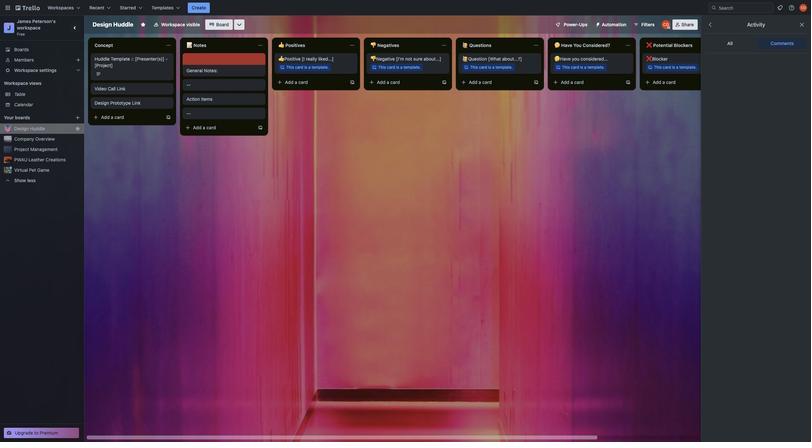 Task type: vqa. For each thing, say whether or not it's contained in the screenshot.
bottom DESIGN HUDDLE
yes



Task type: describe. For each thing, give the bounding box(es) containing it.
[what
[[489, 56, 501, 62]]

notes:
[[204, 68, 218, 73]]

overview
[[35, 136, 55, 142]]

all link
[[706, 38, 756, 49]]

recent
[[89, 5, 104, 10]]

james peterson's workspace link
[[17, 18, 57, 30]]

👍 Positives text field
[[275, 40, 346, 51]]

liked...]
[[319, 56, 334, 62]]

pwau
[[14, 157, 27, 162]]

show
[[14, 178, 26, 183]]

🤔have you considered... link
[[555, 56, 630, 62]]

workspaces button
[[44, 3, 84, 13]]

a down 🤔have you considered...
[[585, 65, 587, 70]]

action items
[[187, 96, 213, 102]]

design for design huddle link
[[14, 126, 29, 131]]

is for you
[[581, 65, 584, 70]]

potential
[[654, 42, 673, 48]]

workspace
[[17, 25, 41, 30]]

primary element
[[0, 0, 812, 16]]

design huddle inside text box
[[93, 21, 133, 28]]

upgrade to premium link
[[4, 428, 79, 438]]

🙋 questions
[[463, 42, 492, 48]]

🙋 Questions text field
[[459, 40, 530, 51]]

your boards
[[4, 115, 30, 120]]

comments
[[771, 41, 795, 46]]

add a card button down ❌blocker 'link' at the right
[[643, 77, 716, 88]]

items
[[201, 96, 213, 102]]

- inside huddle template :: [presenter(s)] - [project]
[[166, 56, 168, 62]]

0 notifications image
[[777, 4, 785, 12]]

design prototype link link
[[95, 100, 170, 106]]

add board image
[[75, 115, 80, 120]]

filters button
[[632, 19, 657, 30]]

add a card for negatives
[[377, 79, 400, 85]]

pwau leather creations
[[14, 157, 66, 162]]

huddle inside huddle template :: [presenter(s)] - [project]
[[95, 56, 110, 62]]

star or unstar board image
[[141, 22, 146, 27]]

link for design prototype link
[[132, 100, 141, 106]]

workspaces
[[48, 5, 74, 10]]

5 template. from the left
[[680, 65, 697, 70]]

starred button
[[116, 3, 146, 13]]

upgrade
[[15, 430, 33, 436]]

really
[[306, 56, 317, 62]]

Concept text field
[[91, 40, 162, 51]]

boards
[[14, 47, 29, 52]]

upgrade to premium
[[15, 430, 58, 436]]

🤔
[[555, 42, 561, 48]]

virtual pet game link
[[14, 167, 80, 173]]

this for 🙋question
[[471, 65, 478, 70]]

share button
[[673, 19, 698, 30]]

this card is a template. for [i
[[287, 65, 329, 70]]

considered?
[[583, 42, 611, 48]]

ups
[[580, 22, 588, 27]]

🤔have you considered...
[[555, 56, 608, 62]]

👎negative [i'm not sure about...] link
[[371, 56, 446, 62]]

company overview link
[[14, 136, 80, 142]]

premium
[[40, 430, 58, 436]]

you
[[574, 42, 582, 48]]

power-
[[564, 22, 580, 27]]

back to home image
[[16, 3, 40, 13]]

👎 Negatives text field
[[367, 40, 438, 51]]

settings
[[39, 67, 57, 73]]

your
[[4, 115, 14, 120]]

less
[[27, 178, 36, 183]]

create from template… image for concept
[[166, 115, 171, 120]]

starred icon image
[[75, 126, 80, 131]]

template. for considered...
[[588, 65, 605, 70]]

add for negatives
[[377, 79, 386, 85]]

🙋question [what about...?] link
[[463, 56, 538, 62]]

company
[[14, 136, 34, 142]]

❌ potential blockers
[[647, 42, 693, 48]]

a down '👍positive'
[[295, 79, 297, 85]]

views
[[29, 80, 42, 86]]

a down ❌blocker 'link' at the right
[[677, 65, 679, 70]]

customize views image
[[236, 21, 243, 28]]

virtual pet game
[[14, 167, 49, 173]]

show less button
[[0, 175, 84, 186]]

add down design prototype link
[[101, 114, 110, 120]]

this for 🤔have
[[563, 65, 570, 70]]

this member is an admin of this board. image
[[668, 26, 671, 29]]

0 horizontal spatial design huddle
[[14, 126, 45, 131]]

👍positive
[[279, 56, 301, 62]]

add a card button for negatives
[[367, 77, 439, 88]]

👎 negatives
[[371, 42, 400, 48]]

add a card for questions
[[469, 79, 492, 85]]

add a card button for have
[[551, 77, 624, 88]]

not
[[406, 56, 413, 62]]

5 this card is a template. from the left
[[655, 65, 697, 70]]

a down the 🙋question [what about...?] on the top right
[[493, 65, 495, 70]]

visible
[[186, 22, 200, 27]]

table link
[[14, 91, 80, 98]]

template. for not
[[404, 65, 421, 70]]

🤔 have you considered?
[[555, 42, 611, 48]]

1 -- link from the top
[[187, 82, 262, 88]]

workspace navigation collapse icon image
[[71, 23, 80, 32]]

this for 👍positive
[[287, 65, 294, 70]]

is for [what
[[489, 65, 492, 70]]

templates
[[152, 5, 174, 10]]

management
[[30, 146, 58, 152]]

📝 notes
[[187, 42, 207, 48]]

game
[[37, 167, 49, 173]]

video call link
[[95, 86, 126, 91]]

add a card for have
[[561, 79, 584, 85]]

automation button
[[593, 19, 631, 30]]

members
[[14, 57, 34, 63]]

workspace visible
[[161, 22, 200, 27]]

add a card down design prototype link
[[101, 114, 124, 120]]

[project]
[[95, 63, 113, 68]]

open information menu image
[[789, 5, 796, 11]]

power-ups button
[[551, 19, 592, 30]]

create from template… image for 🙋question [what about...?]
[[534, 80, 539, 85]]

search image
[[712, 5, 717, 10]]



Task type: locate. For each thing, give the bounding box(es) containing it.
pwau leather creations link
[[14, 157, 80, 163]]

workspace down templates popup button
[[161, 22, 185, 27]]

this card is a template. down the 🙋question [what about...?] on the top right
[[471, 65, 513, 70]]

Board name text field
[[89, 19, 137, 30]]

0 vertical spatial design huddle
[[93, 21, 133, 28]]

this down the ❌blocker in the right of the page
[[655, 65, 662, 70]]

🙋question [what about...?]
[[463, 56, 522, 62]]

0 vertical spatial link
[[117, 86, 126, 91]]

card
[[295, 65, 303, 70], [387, 65, 396, 70], [479, 65, 488, 70], [571, 65, 580, 70], [664, 65, 672, 70], [299, 79, 308, 85], [391, 79, 400, 85], [483, 79, 492, 85], [575, 79, 584, 85], [667, 79, 676, 85], [115, 114, 124, 120], [207, 125, 216, 130]]

automation
[[602, 22, 627, 27]]

templates button
[[148, 3, 184, 13]]

1 vertical spatial -- link
[[187, 110, 262, 117]]

add a card down 🙋question
[[469, 79, 492, 85]]

📝
[[187, 42, 193, 48]]

template
[[111, 56, 130, 62]]

design for design prototype link link
[[95, 100, 109, 106]]

add a card for notes
[[193, 125, 216, 130]]

create from template… image
[[350, 80, 355, 85], [534, 80, 539, 85], [626, 80, 631, 85], [258, 125, 263, 130]]

5 this from the left
[[655, 65, 662, 70]]

2 template. from the left
[[404, 65, 421, 70]]

workspace for workspace views
[[4, 80, 28, 86]]

you
[[572, 56, 580, 62]]

template. for really
[[312, 65, 329, 70]]

template. for about...?]
[[496, 65, 513, 70]]

project management link
[[14, 146, 80, 153]]

template. down considered...
[[588, 65, 605, 70]]

boards
[[15, 115, 30, 120]]

👎negative
[[371, 56, 395, 62]]

add a card button down design prototype link link
[[91, 112, 163, 123]]

1 horizontal spatial design huddle
[[93, 21, 133, 28]]

add for positives
[[285, 79, 294, 85]]

2 this card is a template. from the left
[[379, 65, 421, 70]]

this down '👍positive'
[[287, 65, 294, 70]]

is down 🤔have you considered...
[[581, 65, 584, 70]]

🤔 Have You Considered? text field
[[551, 40, 622, 51]]

1 vertical spatial workspace
[[14, 67, 38, 73]]

add a card button down "action items" link
[[183, 123, 255, 133]]

a down "👎negative"
[[387, 79, 390, 85]]

1 vertical spatial huddle
[[95, 56, 110, 62]]

4 this from the left
[[563, 65, 570, 70]]

1 vertical spatial link
[[132, 100, 141, 106]]

3 is from the left
[[489, 65, 492, 70]]

2 vertical spatial huddle
[[30, 126, 45, 131]]

create from template… image for 👎 negatives
[[442, 80, 447, 85]]

board link
[[205, 19, 233, 30]]

link for video call link
[[117, 86, 126, 91]]

pet
[[29, 167, 36, 173]]

design down recent popup button
[[93, 21, 112, 28]]

table
[[14, 91, 25, 97]]

add down action items
[[193, 125, 202, 130]]

considered...
[[581, 56, 608, 62]]

add down the 🤔have
[[561, 79, 570, 85]]

2 vertical spatial workspace
[[4, 80, 28, 86]]

link down video call link link
[[132, 100, 141, 106]]

template.
[[312, 65, 329, 70], [404, 65, 421, 70], [496, 65, 513, 70], [588, 65, 605, 70], [680, 65, 697, 70]]

📝 Notes text field
[[183, 40, 254, 51]]

a down the really
[[309, 65, 311, 70]]

add a card for positives
[[285, 79, 308, 85]]

1 horizontal spatial link
[[132, 100, 141, 106]]

sm image
[[593, 19, 602, 29]]

1 -- from the top
[[187, 82, 191, 88]]

add a card button for positives
[[275, 77, 347, 88]]

add down the ❌blocker in the right of the page
[[653, 79, 662, 85]]

3 this from the left
[[471, 65, 478, 70]]

add a card down items
[[193, 125, 216, 130]]

this down the 🤔have
[[563, 65, 570, 70]]

general notes: link
[[187, 67, 262, 74]]

❌blocker link
[[647, 56, 722, 62]]

this card is a template. for [what
[[471, 65, 513, 70]]

-- down action
[[187, 111, 191, 116]]

a down you
[[571, 79, 574, 85]]

1 this card is a template. from the left
[[287, 65, 329, 70]]

0 vertical spatial -- link
[[187, 82, 262, 88]]

free
[[17, 32, 25, 37]]

❌
[[647, 42, 653, 48]]

workspace down members
[[14, 67, 38, 73]]

design huddle down recent popup button
[[93, 21, 133, 28]]

0 vertical spatial christina overa (christinaovera) image
[[800, 4, 808, 12]]

huddle up company overview
[[30, 126, 45, 131]]

1 vertical spatial christina overa (christinaovera) image
[[662, 20, 671, 29]]

a down 🙋question
[[479, 79, 482, 85]]

huddle down starred
[[113, 21, 133, 28]]

members link
[[0, 55, 84, 65]]

[i'm
[[396, 56, 404, 62]]

concept
[[95, 42, 113, 48]]

5 is from the left
[[673, 65, 676, 70]]

video
[[95, 86, 107, 91]]

0 vertical spatial workspace
[[161, 22, 185, 27]]

2 horizontal spatial huddle
[[113, 21, 133, 28]]

1 horizontal spatial create from template… image
[[442, 80, 447, 85]]

huddle template :: [presenter(s)] - [project]
[[95, 56, 168, 68]]

add a card down [i
[[285, 79, 308, 85]]

add for notes
[[193, 125, 202, 130]]

design down video
[[95, 100, 109, 106]]

a down design prototype link
[[111, 114, 113, 120]]

👍positive [i really liked...]
[[279, 56, 334, 62]]

creations
[[46, 157, 66, 162]]

0 horizontal spatial create from template… image
[[166, 115, 171, 120]]

add a card button down the really
[[275, 77, 347, 88]]

christina overa (christinaovera) image right open information menu "icon"
[[800, 4, 808, 12]]

4 is from the left
[[581, 65, 584, 70]]

christina overa (christinaovera) image
[[800, 4, 808, 12], [662, 20, 671, 29]]

4 this card is a template. from the left
[[563, 65, 605, 70]]

a
[[309, 65, 311, 70], [401, 65, 403, 70], [493, 65, 495, 70], [585, 65, 587, 70], [677, 65, 679, 70], [295, 79, 297, 85], [387, 79, 390, 85], [479, 79, 482, 85], [571, 79, 574, 85], [663, 79, 666, 85], [111, 114, 113, 120], [203, 125, 205, 130]]

this card is a template. for [i'm
[[379, 65, 421, 70]]

create from template… image for 👍positive [i really liked...]
[[350, 80, 355, 85]]

leather
[[29, 157, 45, 162]]

add a card down "👎negative"
[[377, 79, 400, 85]]

this for 👎negative
[[379, 65, 386, 70]]

company overview
[[14, 136, 55, 142]]

add a card button down [what
[[459, 77, 532, 88]]

design inside text box
[[93, 21, 112, 28]]

this down "👎negative"
[[379, 65, 386, 70]]

1 horizontal spatial huddle
[[95, 56, 110, 62]]

design huddle up company overview
[[14, 126, 45, 131]]

create from template… image for 🤔have you considered...
[[626, 80, 631, 85]]

add down "👎negative"
[[377, 79, 386, 85]]

0 horizontal spatial link
[[117, 86, 126, 91]]

to
[[34, 430, 38, 436]]

1 vertical spatial create from template… image
[[166, 115, 171, 120]]

add for questions
[[469, 79, 478, 85]]

-- for 2nd -- link from the bottom
[[187, 82, 191, 88]]

workspace for workspace settings
[[14, 67, 38, 73]]

action items link
[[187, 96, 262, 102]]

1 vertical spatial --
[[187, 111, 191, 116]]

is for [i
[[305, 65, 308, 70]]

add a card button for questions
[[459, 77, 532, 88]]

[i
[[302, 56, 305, 62]]

video call link link
[[95, 86, 170, 92]]

notes
[[194, 42, 207, 48]]

workspace inside popup button
[[14, 67, 38, 73]]

christina overa (christinaovera) image right filters
[[662, 20, 671, 29]]

huddle up "[project]"
[[95, 56, 110, 62]]

a down [i'm
[[401, 65, 403, 70]]

share
[[682, 22, 695, 27]]

1 horizontal spatial christina overa (christinaovera) image
[[800, 4, 808, 12]]

❌blocker
[[647, 56, 668, 62]]

starred
[[120, 5, 136, 10]]

2 -- link from the top
[[187, 110, 262, 117]]

power-ups
[[564, 22, 588, 27]]

template. down ❌blocker 'link' at the right
[[680, 65, 697, 70]]

prototype
[[110, 100, 131, 106]]

👎negative [i'm not sure about...]
[[371, 56, 442, 62]]

-- for second -- link from the top of the page
[[187, 111, 191, 116]]

this card is a template. down 👍positive [i really liked...]
[[287, 65, 329, 70]]

j
[[7, 24, 11, 31]]

3 template. from the left
[[496, 65, 513, 70]]

james peterson's workspace free
[[17, 18, 57, 37]]

add a card button down 🤔have you considered... "link" on the right top of page
[[551, 77, 624, 88]]

this down 🙋question
[[471, 65, 478, 70]]

about...]
[[424, 56, 442, 62]]

this card is a template. down [i'm
[[379, 65, 421, 70]]

0 vertical spatial --
[[187, 82, 191, 88]]

0 horizontal spatial christina overa (christinaovera) image
[[662, 20, 671, 29]]

0 vertical spatial create from template… image
[[442, 80, 447, 85]]

add for have
[[561, 79, 570, 85]]

this card is a template.
[[287, 65, 329, 70], [379, 65, 421, 70], [471, 65, 513, 70], [563, 65, 605, 70], [655, 65, 697, 70]]

board
[[216, 22, 229, 27]]

your boards with 5 items element
[[4, 114, 65, 122]]

workspace for workspace visible
[[161, 22, 185, 27]]

this card is a template. down ❌blocker 'link' at the right
[[655, 65, 697, 70]]

workspace visible button
[[150, 19, 204, 30]]

-- link
[[187, 82, 262, 88], [187, 110, 262, 117]]

2 this from the left
[[379, 65, 386, 70]]

add down '👍positive'
[[285, 79, 294, 85]]

4 template. from the left
[[588, 65, 605, 70]]

is down 👍positive [i really liked...]
[[305, 65, 308, 70]]

-- up action
[[187, 82, 191, 88]]

👍
[[279, 42, 285, 48]]

template. down '🙋question [what about...?]' link
[[496, 65, 513, 70]]

workspace up table
[[4, 80, 28, 86]]

1 template. from the left
[[312, 65, 329, 70]]

james
[[17, 18, 31, 24]]

-
[[166, 56, 168, 62], [187, 82, 189, 88], [189, 82, 191, 88], [187, 111, 189, 116], [189, 111, 191, 116]]

is down the 🙋question [what about...?] on the top right
[[489, 65, 492, 70]]

template. down not
[[404, 65, 421, 70]]

👍 positives
[[279, 42, 305, 48]]

2 -- from the top
[[187, 111, 191, 116]]

add a card button down [i'm
[[367, 77, 439, 88]]

template. down 👍positive [i really liked...] link
[[312, 65, 329, 70]]

show less
[[14, 178, 36, 183]]

Search field
[[709, 3, 774, 13]]

-- link down "action items" link
[[187, 110, 262, 117]]

general
[[187, 68, 203, 73]]

2 vertical spatial design
[[14, 126, 29, 131]]

is down ❌blocker 'link' at the right
[[673, 65, 676, 70]]

call
[[108, 86, 116, 91]]

-- link down general notes: link
[[187, 82, 262, 88]]

add a card down the ❌blocker in the right of the page
[[653, 79, 676, 85]]

is down [i'm
[[397, 65, 400, 70]]

huddle inside text box
[[113, 21, 133, 28]]

🙋
[[463, 42, 469, 48]]

👍positive [i really liked...] link
[[279, 56, 354, 62]]

design huddle link
[[14, 125, 73, 132]]

design up company
[[14, 126, 29, 131]]

create from template… image
[[442, 80, 447, 85], [166, 115, 171, 120]]

❌ Potential Blockers text field
[[643, 40, 714, 51]]

0 vertical spatial design
[[93, 21, 112, 28]]

peterson's
[[32, 18, 56, 24]]

this card is a template. for you
[[563, 65, 605, 70]]

positives
[[286, 42, 305, 48]]

link right call
[[117, 86, 126, 91]]

add a card button for notes
[[183, 123, 255, 133]]

0 vertical spatial huddle
[[113, 21, 133, 28]]

this card is a template. down 🤔have you considered...
[[563, 65, 605, 70]]

add down 🙋question
[[469, 79, 478, 85]]

create button
[[188, 3, 210, 13]]

1 is from the left
[[305, 65, 308, 70]]

0 horizontal spatial huddle
[[30, 126, 45, 131]]

negatives
[[378, 42, 400, 48]]

questions
[[470, 42, 492, 48]]

2 is from the left
[[397, 65, 400, 70]]

🙋question
[[463, 56, 487, 62]]

is for [i'm
[[397, 65, 400, 70]]

about...?]
[[503, 56, 522, 62]]

workspace
[[161, 22, 185, 27], [14, 67, 38, 73], [4, 80, 28, 86]]

3 this card is a template. from the left
[[471, 65, 513, 70]]

workspace inside button
[[161, 22, 185, 27]]

a down the ❌blocker in the right of the page
[[663, 79, 666, 85]]

add a card down you
[[561, 79, 584, 85]]

sure
[[414, 56, 423, 62]]

1 this from the left
[[287, 65, 294, 70]]

🤔have
[[555, 56, 571, 62]]

1 vertical spatial design
[[95, 100, 109, 106]]

design
[[93, 21, 112, 28], [95, 100, 109, 106], [14, 126, 29, 131]]

1 vertical spatial design huddle
[[14, 126, 45, 131]]

filters
[[642, 22, 655, 27]]

a down items
[[203, 125, 205, 130]]

::
[[131, 56, 134, 62]]



